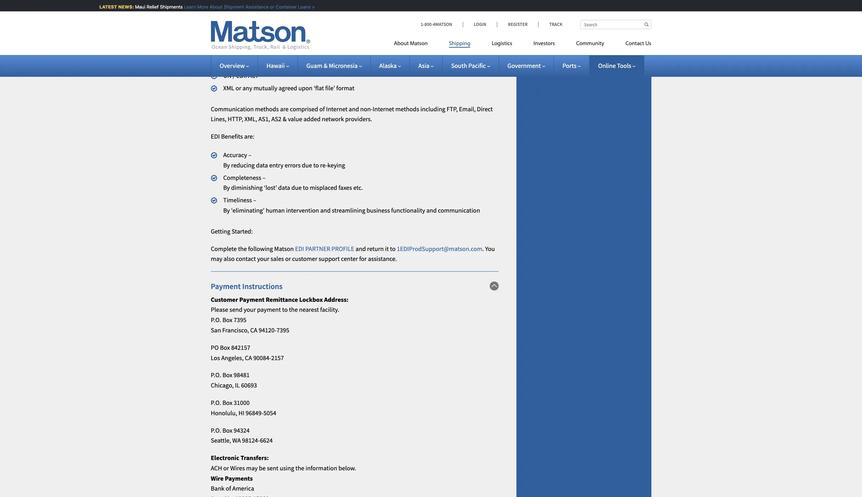 Task type: locate. For each thing, give the bounding box(es) containing it.
hawaii link
[[267, 62, 289, 70]]

0 vertical spatial –
[[249, 151, 252, 159]]

0 horizontal spatial internet
[[326, 105, 348, 113]]

the right using at the bottom of page
[[296, 464, 305, 472]]

0 vertical spatial your
[[257, 255, 270, 263]]

us
[[646, 41, 652, 47]]

1 vertical spatial edi
[[295, 244, 304, 253]]

p.o. up honolulu,
[[211, 399, 221, 407]]

ca inside po box 842157 los angeles, ca 90084-2157
[[245, 354, 252, 362]]

1 horizontal spatial methods
[[396, 105, 420, 113]]

to right it
[[390, 244, 396, 253]]

about inside 'link'
[[394, 41, 409, 47]]

p.o.
[[211, 316, 221, 324], [211, 371, 221, 379], [211, 399, 221, 407], [211, 426, 221, 434]]

box right po
[[220, 343, 230, 352]]

2 horizontal spatial –
[[263, 173, 266, 182]]

1 horizontal spatial about
[[394, 41, 409, 47]]

0 horizontal spatial 7395
[[234, 316, 247, 324]]

your inside . you may also contact your sales or customer support center for assistance.
[[257, 255, 270, 263]]

0 vertical spatial ca
[[250, 326, 258, 334]]

0 vertical spatial the
[[238, 244, 247, 253]]

1 horizontal spatial your
[[257, 255, 270, 263]]

may
[[211, 255, 223, 263], [246, 464, 258, 472]]

methods up as1, at the top left of page
[[255, 105, 279, 113]]

francisco,
[[222, 326, 249, 334]]

chicago,
[[211, 381, 234, 389]]

alaska link
[[380, 62, 401, 70]]

due right errors at the left
[[302, 161, 312, 169]]

login
[[474, 21, 487, 27]]

il
[[235, 381, 240, 389]]

0 horizontal spatial methods
[[255, 105, 279, 113]]

accuracy – by reducing data entry errors due to re-keying
[[223, 151, 345, 169]]

of up added in the top of the page
[[320, 105, 325, 113]]

p.o. for p.o. box 94324 seattle, wa 98124-6624
[[211, 426, 221, 434]]

getting started:
[[211, 227, 253, 235]]

4 p.o. from the top
[[211, 426, 221, 434]]

& right guam
[[324, 62, 328, 70]]

mutually
[[254, 84, 278, 92]]

842157
[[231, 343, 250, 352]]

1 by from the top
[[223, 161, 230, 169]]

1 vertical spatial by
[[223, 184, 230, 192]]

2 vertical spatial payment
[[240, 295, 265, 303]]

by for by reducing data entry errors due to re-keying
[[223, 161, 230, 169]]

by up timeliness
[[223, 184, 230, 192]]

contact
[[236, 255, 256, 263]]

relief
[[143, 4, 155, 10]]

the up contact
[[238, 244, 247, 253]]

0 horizontal spatial matson
[[275, 244, 294, 253]]

about matson
[[394, 41, 428, 47]]

0 horizontal spatial of
[[226, 484, 231, 493]]

ports link
[[563, 62, 581, 70]]

sent
[[267, 464, 279, 472]]

your down following
[[257, 255, 270, 263]]

matson down 1-
[[410, 41, 428, 47]]

p.o. inside p.o. box 98481 chicago, il 60693
[[211, 371, 221, 379]]

& right as2
[[283, 115, 287, 123]]

to left misplaced
[[303, 184, 309, 192]]

1-800-4matson link
[[421, 21, 463, 27]]

logistics link
[[482, 37, 523, 52]]

the down remittance
[[289, 306, 298, 314]]

may down complete
[[211, 255, 223, 263]]

ca down 842157 on the bottom of the page
[[245, 354, 252, 362]]

matson inside 'link'
[[410, 41, 428, 47]]

may left be
[[246, 464, 258, 472]]

entry
[[269, 161, 284, 169]]

business
[[367, 206, 390, 214]]

'lost'
[[264, 184, 277, 192]]

accuracy
[[223, 151, 247, 159]]

1 vertical spatial your
[[244, 306, 256, 314]]

1 vertical spatial &
[[283, 115, 287, 123]]

box for 842157
[[220, 343, 230, 352]]

– up 'eliminating'
[[253, 196, 257, 204]]

0 horizontal spatial may
[[211, 255, 223, 263]]

box up honolulu,
[[223, 399, 233, 407]]

1 vertical spatial are:
[[244, 132, 255, 140]]

1 horizontal spatial edi
[[295, 244, 304, 253]]

of
[[320, 105, 325, 113], [226, 484, 231, 493]]

online tools link
[[599, 62, 636, 70]]

4matson
[[433, 21, 453, 27]]

due
[[302, 161, 312, 169], [292, 184, 302, 192]]

1 vertical spatial of
[[226, 484, 231, 493]]

by
[[223, 161, 230, 169], [223, 184, 230, 192], [223, 206, 230, 214]]

0 horizontal spatial data
[[256, 161, 268, 169]]

by inside timeliness – by 'eliminating' human intervention and streamlining business functionality and communication
[[223, 206, 230, 214]]

0 vertical spatial data
[[256, 161, 268, 169]]

due down errors at the left
[[292, 184, 302, 192]]

shipping link
[[439, 37, 482, 52]]

0 vertical spatial are:
[[269, 41, 279, 49]]

payment for payment order/remittance advice
[[223, 7, 247, 16]]

0 horizontal spatial edi
[[211, 132, 220, 140]]

by inside completeness – by diminishing 'lost' data due to misplaced faxes etc.
[[223, 184, 230, 192]]

p.o. up seattle,
[[211, 426, 221, 434]]

0 horizontal spatial &
[[283, 115, 287, 123]]

ftp,
[[447, 105, 458, 113]]

about up the alaska "link" at the left
[[394, 41, 409, 47]]

p.o. inside the customer payment remittance lockbox address: please send your payment to the nearest facility. p.o. box 7395 san francisco, ca 94120-7395
[[211, 316, 221, 324]]

1 horizontal spatial matson
[[410, 41, 428, 47]]

latest
[[95, 4, 113, 10]]

your inside the customer payment remittance lockbox address: please send your payment to the nearest facility. p.o. box 7395 san francisco, ca 94120-7395
[[244, 306, 256, 314]]

box inside po box 842157 los angeles, ca 90084-2157
[[220, 343, 230, 352]]

to
[[314, 161, 319, 169], [303, 184, 309, 192], [390, 244, 396, 253], [282, 306, 288, 314]]

– inside accuracy – by reducing data entry errors due to re-keying
[[249, 151, 252, 159]]

box for 31000
[[223, 399, 233, 407]]

0 vertical spatial 7395
[[234, 316, 247, 324]]

1 horizontal spatial &
[[324, 62, 328, 70]]

2 vertical spatial the
[[296, 464, 305, 472]]

0 vertical spatial may
[[211, 255, 223, 263]]

government link
[[508, 62, 546, 70]]

1 horizontal spatial may
[[246, 464, 258, 472]]

contact us link
[[615, 37, 652, 52]]

methods left "including"
[[396, 105, 420, 113]]

2 by from the top
[[223, 184, 230, 192]]

98481
[[234, 371, 250, 379]]

2 p.o. from the top
[[211, 371, 221, 379]]

p.o. inside p.o. box 94324 seattle, wa 98124-6624
[[211, 426, 221, 434]]

box up seattle,
[[223, 426, 233, 434]]

2 vertical spatial –
[[253, 196, 257, 204]]

1 vertical spatial ca
[[245, 354, 252, 362]]

1 horizontal spatial –
[[253, 196, 257, 204]]

completeness – by diminishing 'lost' data due to misplaced faxes etc.
[[223, 173, 363, 192]]

un
[[223, 71, 232, 80]]

center
[[341, 255, 358, 263]]

box inside p.o. box 94324 seattle, wa 98124-6624
[[223, 426, 233, 434]]

government
[[508, 62, 541, 70]]

you
[[486, 244, 495, 253]]

ansi x12
[[223, 59, 247, 67]]

logistics
[[492, 41, 513, 47]]

by inside accuracy – by reducing data entry errors due to re-keying
[[223, 161, 230, 169]]

1 p.o. from the top
[[211, 316, 221, 324]]

None search field
[[581, 20, 652, 29]]

timeliness – by 'eliminating' human intervention and streamlining business functionality and communication
[[223, 196, 480, 214]]

edi
[[211, 132, 220, 140], [295, 244, 304, 253]]

advice
[[297, 7, 315, 16]]

edifact
[[237, 71, 259, 80]]

payment down payment instructions
[[240, 295, 265, 303]]

ca inside the customer payment remittance lockbox address: please send your payment to the nearest facility. p.o. box 7395 san francisco, ca 94120-7395
[[250, 326, 258, 334]]

lines,
[[211, 115, 227, 123]]

it
[[385, 244, 389, 253]]

of right 'bank'
[[226, 484, 231, 493]]

about right more
[[206, 4, 219, 10]]

0 vertical spatial matson
[[410, 41, 428, 47]]

94324
[[234, 426, 250, 434]]

p.o. up san
[[211, 316, 221, 324]]

data inside accuracy – by reducing data entry errors due to re-keying
[[256, 161, 268, 169]]

misplaced
[[310, 184, 338, 192]]

0 horizontal spatial are:
[[244, 132, 255, 140]]

>
[[308, 4, 311, 10]]

box up chicago,
[[223, 371, 233, 379]]

2157
[[271, 354, 284, 362]]

1 vertical spatial –
[[263, 173, 266, 182]]

0 horizontal spatial your
[[244, 306, 256, 314]]

and up for
[[356, 244, 366, 253]]

wire
[[211, 474, 224, 482]]

about matson link
[[394, 37, 439, 52]]

by down timeliness
[[223, 206, 230, 214]]

p.o. for p.o. box 31000 honolulu, hi 96849-5054
[[211, 399, 221, 407]]

south pacific link
[[452, 62, 491, 70]]

1 vertical spatial due
[[292, 184, 302, 192]]

your right send
[[244, 306, 256, 314]]

benefits
[[221, 132, 243, 140]]

– up 'lost'
[[263, 173, 266, 182]]

1 horizontal spatial 7395
[[277, 326, 290, 334]]

payment up functional
[[223, 7, 247, 16]]

customer
[[292, 255, 318, 263]]

1 horizontal spatial internet
[[373, 105, 395, 113]]

are: right supported
[[269, 41, 279, 49]]

of inside communication methods are comprised of internet and non-internet methods including ftp, email, direct lines, http, xml, as1, as2 & value added network providers.
[[320, 105, 325, 113]]

1 vertical spatial data
[[278, 184, 290, 192]]

2 vertical spatial by
[[223, 206, 230, 214]]

p.o. box 94324 seattle, wa 98124-6624
[[211, 426, 273, 445]]

0 horizontal spatial about
[[206, 4, 219, 10]]

standards supported are:
[[211, 41, 279, 49]]

to down remittance
[[282, 306, 288, 314]]

are: right benefits
[[244, 132, 255, 140]]

complete
[[211, 244, 237, 253]]

– up reducing
[[249, 151, 252, 159]]

send
[[230, 306, 243, 314]]

p.o. for p.o. box 98481 chicago, il 60693
[[211, 371, 221, 379]]

or inside . you may also contact your sales or customer support center for assistance.
[[285, 255, 291, 263]]

1 vertical spatial payment
[[211, 281, 241, 291]]

assistance
[[242, 4, 265, 10]]

po
[[211, 343, 219, 352]]

0 vertical spatial about
[[206, 4, 219, 10]]

payment inside the customer payment remittance lockbox address: please send your payment to the nearest facility. p.o. box 7395 san francisco, ca 94120-7395
[[240, 295, 265, 303]]

7395 down send
[[234, 316, 247, 324]]

box down please
[[223, 316, 233, 324]]

data right 'lost'
[[278, 184, 290, 192]]

matson up sales
[[275, 244, 294, 253]]

3 p.o. from the top
[[211, 399, 221, 407]]

0 vertical spatial payment
[[223, 7, 247, 16]]

los
[[211, 354, 220, 362]]

– for accuracy –
[[249, 151, 252, 159]]

Search search field
[[581, 20, 652, 29]]

lockbox
[[300, 295, 323, 303]]

payment up "customer"
[[211, 281, 241, 291]]

0 horizontal spatial –
[[249, 151, 252, 159]]

box inside p.o. box 31000 honolulu, hi 96849-5054
[[223, 399, 233, 407]]

by for by diminishing 'lost' data due to misplaced faxes etc.
[[223, 184, 230, 192]]

please
[[211, 306, 228, 314]]

providers.
[[346, 115, 373, 123]]

or right sales
[[285, 255, 291, 263]]

edi left benefits
[[211, 132, 220, 140]]

payment
[[223, 7, 247, 16], [211, 281, 241, 291], [240, 295, 265, 303]]

1 horizontal spatial are:
[[269, 41, 279, 49]]

and up providers.
[[349, 105, 359, 113]]

ca left 94120-
[[250, 326, 258, 334]]

data left entry
[[256, 161, 268, 169]]

methods
[[255, 105, 279, 113], [396, 105, 420, 113]]

p.o. up chicago,
[[211, 371, 221, 379]]

by down accuracy
[[223, 161, 230, 169]]

–
[[249, 151, 252, 159], [263, 173, 266, 182], [253, 196, 257, 204]]

1 vertical spatial 7395
[[277, 326, 290, 334]]

direct
[[477, 105, 493, 113]]

0 vertical spatial of
[[320, 105, 325, 113]]

1 vertical spatial the
[[289, 306, 298, 314]]

box inside p.o. box 98481 chicago, il 60693
[[223, 371, 233, 379]]

as1,
[[259, 115, 270, 123]]

as2
[[272, 115, 282, 123]]

1 horizontal spatial of
[[320, 105, 325, 113]]

1 vertical spatial may
[[246, 464, 258, 472]]

shipments
[[156, 4, 179, 10]]

community
[[577, 41, 605, 47]]

7395 down the payment
[[277, 326, 290, 334]]

&
[[324, 62, 328, 70], [283, 115, 287, 123]]

xml or any mutually agreed upon 'flat file' format
[[223, 84, 355, 92]]

payment for payment instructions
[[211, 281, 241, 291]]

1 horizontal spatial data
[[278, 184, 290, 192]]

3 by from the top
[[223, 206, 230, 214]]

or right ach
[[224, 464, 229, 472]]

– inside completeness – by diminishing 'lost' data due to misplaced faxes etc.
[[263, 173, 266, 182]]

p.o. inside p.o. box 31000 honolulu, hi 96849-5054
[[211, 399, 221, 407]]

5054
[[264, 409, 276, 417]]

1 vertical spatial about
[[394, 41, 409, 47]]

0 vertical spatial by
[[223, 161, 230, 169]]

edi up customer at the left of page
[[295, 244, 304, 253]]

0 vertical spatial due
[[302, 161, 312, 169]]

to left re-
[[314, 161, 319, 169]]



Task type: vqa. For each thing, say whether or not it's contained in the screenshot.
THAN
no



Task type: describe. For each thing, give the bounding box(es) containing it.
http,
[[228, 115, 243, 123]]

6624
[[260, 436, 273, 445]]

san
[[211, 326, 221, 334]]

or inside the electronic transfers: ach or wires may be sent using the information below. wire payments bank of america
[[224, 464, 229, 472]]

timeliness
[[223, 196, 252, 204]]

may inside the electronic transfers: ach or wires may be sent using the information below. wire payments bank of america
[[246, 464, 258, 472]]

container
[[272, 4, 293, 10]]

xml,
[[245, 115, 257, 123]]

shipment
[[220, 4, 240, 10]]

to inside completeness – by diminishing 'lost' data due to misplaced faxes etc.
[[303, 184, 309, 192]]

format
[[337, 84, 355, 92]]

honolulu,
[[211, 409, 237, 417]]

to inside the customer payment remittance lockbox address: please send your payment to the nearest facility. p.o. box 7395 san francisco, ca 94120-7395
[[282, 306, 288, 314]]

communication
[[211, 105, 254, 113]]

2 methods from the left
[[396, 105, 420, 113]]

backtop image
[[490, 282, 499, 291]]

edi partner profile link
[[295, 244, 355, 253]]

search image
[[645, 22, 649, 27]]

0 vertical spatial &
[[324, 62, 328, 70]]

are
[[280, 105, 289, 113]]

and right "functionality"
[[427, 206, 437, 214]]

top menu navigation
[[394, 37, 652, 52]]

maui
[[131, 4, 141, 10]]

angeles,
[[221, 354, 244, 362]]

box for 98481
[[223, 371, 233, 379]]

– inside timeliness – by 'eliminating' human intervention and streamlining business functionality and communication
[[253, 196, 257, 204]]

investors
[[534, 41, 555, 47]]

any
[[243, 84, 252, 92]]

due inside completeness – by diminishing 'lost' data due to misplaced faxes etc.
[[292, 184, 302, 192]]

1 vertical spatial matson
[[275, 244, 294, 253]]

2 internet from the left
[[373, 105, 395, 113]]

intervention
[[286, 206, 319, 214]]

acknowledgements
[[253, 20, 306, 28]]

to inside accuracy – by reducing data entry errors due to re-keying
[[314, 161, 319, 169]]

payment instructions
[[211, 281, 283, 291]]

remittance
[[266, 295, 298, 303]]

& inside communication methods are comprised of internet and non-internet methods including ftp, email, direct lines, http, xml, as1, as2 & value added network providers.
[[283, 115, 287, 123]]

network
[[322, 115, 344, 123]]

60693
[[241, 381, 257, 389]]

re-
[[320, 161, 328, 169]]

asia link
[[419, 62, 434, 70]]

shipping
[[449, 41, 471, 47]]

are: for standards supported are:
[[269, 41, 279, 49]]

seattle,
[[211, 436, 231, 445]]

email,
[[459, 105, 476, 113]]

.
[[483, 244, 484, 253]]

keying
[[328, 161, 345, 169]]

1-800-4matson
[[421, 21, 453, 27]]

guam & micronesia link
[[307, 62, 362, 70]]

or left container
[[266, 4, 271, 10]]

contact
[[626, 41, 645, 47]]

news:
[[114, 4, 130, 10]]

investors link
[[523, 37, 566, 52]]

assistance.
[[368, 255, 397, 263]]

including
[[421, 105, 446, 113]]

latest news: maui relief shipments learn more about shipment assistance or container loans >
[[95, 4, 311, 10]]

complete the following matson edi partner profile and return it to 1ediprodsupport@matson.com
[[211, 244, 483, 253]]

800-
[[425, 21, 433, 27]]

1-
[[421, 21, 425, 27]]

etc.
[[354, 184, 363, 192]]

getting
[[211, 227, 231, 235]]

overview
[[220, 62, 245, 70]]

may inside . you may also contact your sales or customer support center for assistance.
[[211, 255, 223, 263]]

– for completeness –
[[263, 173, 266, 182]]

1 internet from the left
[[326, 105, 348, 113]]

edi benefits are:
[[211, 132, 255, 140]]

customer payment remittance lockbox address: please send your payment to the nearest facility. p.o. box 7395 san francisco, ca 94120-7395
[[211, 295, 349, 334]]

guam & micronesia
[[307, 62, 358, 70]]

register link
[[497, 21, 539, 27]]

added
[[304, 115, 321, 123]]

wa
[[233, 436, 241, 445]]

box for 94324
[[223, 426, 233, 434]]

comprised
[[290, 105, 318, 113]]

for
[[360, 255, 367, 263]]

instructions
[[242, 281, 283, 291]]

xml
[[223, 84, 235, 92]]

below.
[[339, 464, 357, 472]]

login link
[[463, 21, 497, 27]]

/
[[233, 71, 235, 80]]

the inside the customer payment remittance lockbox address: please send your payment to the nearest facility. p.o. box 7395 san francisco, ca 94120-7395
[[289, 306, 298, 314]]

blue matson logo with ocean, shipping, truck, rail and logistics written beneath it. image
[[211, 21, 311, 50]]

be
[[259, 464, 266, 472]]

diminishing
[[231, 184, 263, 192]]

guam
[[307, 62, 323, 70]]

profile
[[332, 244, 355, 253]]

box inside the customer payment remittance lockbox address: please send your payment to the nearest facility. p.o. box 7395 san francisco, ca 94120-7395
[[223, 316, 233, 324]]

functional
[[223, 20, 252, 28]]

or left the any
[[236, 84, 241, 92]]

bank
[[211, 484, 225, 493]]

facility.
[[320, 306, 340, 314]]

non-
[[361, 105, 373, 113]]

1 methods from the left
[[255, 105, 279, 113]]

po box 842157 los angeles, ca 90084-2157
[[211, 343, 284, 362]]

0 vertical spatial edi
[[211, 132, 220, 140]]

started:
[[232, 227, 253, 235]]

agreed
[[279, 84, 297, 92]]

the inside the electronic transfers: ach or wires may be sent using the information below. wire payments bank of america
[[296, 464, 305, 472]]

and down misplaced
[[321, 206, 331, 214]]

standards
[[211, 41, 238, 49]]

data inside completeness – by diminishing 'lost' data due to misplaced faxes etc.
[[278, 184, 290, 192]]

pacific
[[469, 62, 486, 70]]

track link
[[539, 21, 563, 27]]

of inside the electronic transfers: ach or wires may be sent using the information below. wire payments bank of america
[[226, 484, 231, 493]]

asia
[[419, 62, 430, 70]]

and inside communication methods are comprised of internet and non-internet methods including ftp, email, direct lines, http, xml, as1, as2 & value added network providers.
[[349, 105, 359, 113]]

94120-
[[259, 326, 277, 334]]

hi
[[239, 409, 245, 417]]

errors
[[285, 161, 301, 169]]

ansi
[[223, 59, 236, 67]]

due inside accuracy – by reducing data entry errors due to re-keying
[[302, 161, 312, 169]]

are: for edi benefits are:
[[244, 132, 255, 140]]

electronic transfers: ach or wires may be sent using the information below. wire payments bank of america
[[211, 454, 357, 493]]

'flat
[[314, 84, 324, 92]]

online
[[599, 62, 616, 70]]

partner
[[306, 244, 331, 253]]

south
[[452, 62, 468, 70]]

order/remittance
[[248, 7, 296, 16]]



